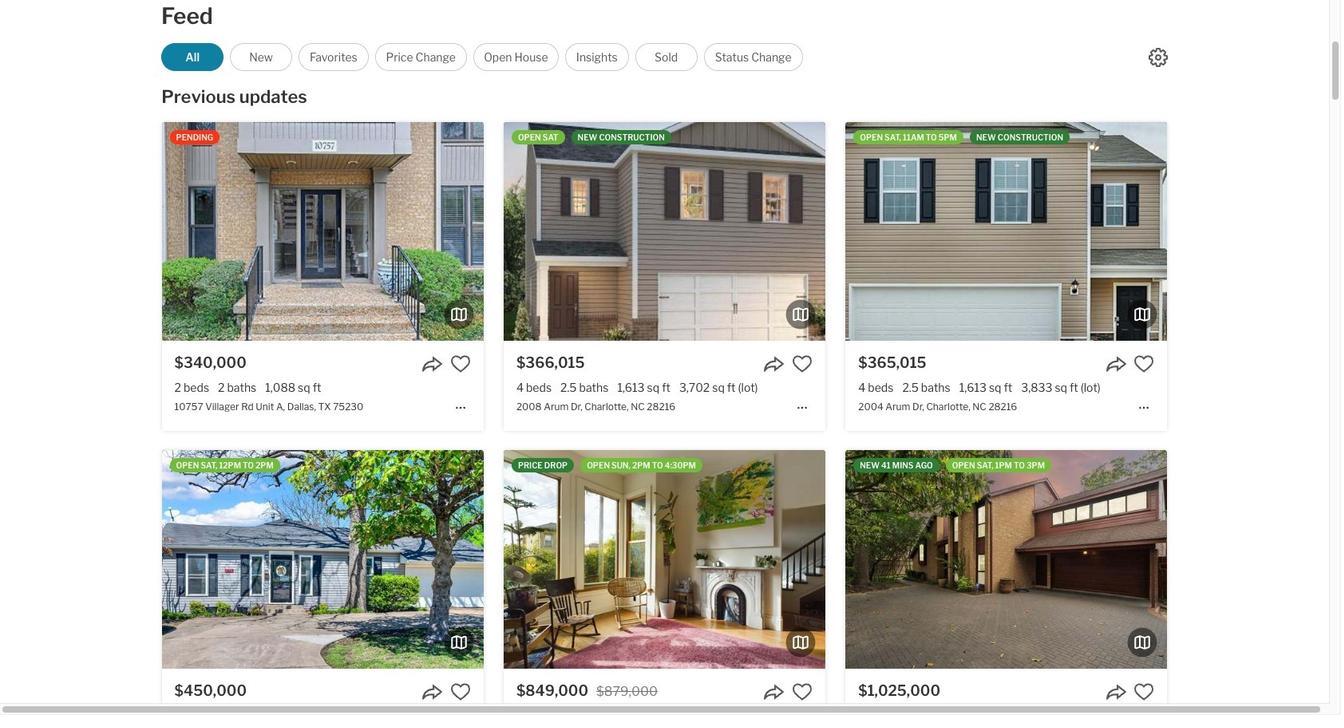 Task type: locate. For each thing, give the bounding box(es) containing it.
2 photo of 1468 9th st, oakland, ca 94607 image from the left
[[504, 451, 826, 669]]

favorite button image
[[450, 354, 471, 374], [792, 354, 813, 374], [1134, 354, 1155, 374]]

photo of 1019 ridgeley dr, hilshire village, tx 77055 image
[[524, 451, 846, 669], [846, 451, 1168, 669], [1167, 451, 1341, 669]]

0 horizontal spatial favorite button image
[[450, 682, 471, 703]]

3 photo of 2004 arum dr, charlotte, nc 28216 image from the left
[[1167, 122, 1341, 341]]

2 horizontal spatial favorite button image
[[1134, 682, 1155, 703]]

favorite button image for 1st photo of 1019 ridgeley dr, hilshire village, tx 77055 from right
[[1134, 682, 1155, 703]]

Open House radio
[[473, 43, 559, 71]]

1 favorite button image from the left
[[450, 354, 471, 374]]

favorite button checkbox
[[792, 354, 813, 374], [1134, 354, 1155, 374], [1134, 682, 1155, 703]]

1 photo of 319 e spring valley rd, richardson, tx 75081 image from the left
[[0, 451, 162, 669]]

1 favorite button image from the left
[[450, 682, 471, 703]]

favorite button checkbox
[[450, 354, 471, 374], [450, 682, 471, 703], [792, 682, 813, 703]]

2 photo of 1019 ridgeley dr, hilshire village, tx 77055 image from the left
[[846, 451, 1168, 669]]

Sold radio
[[635, 43, 698, 71]]

Insights radio
[[565, 43, 629, 71]]

1 horizontal spatial favorite button image
[[792, 682, 813, 703]]

1 photo of 10757 villager rd unit a, dallas, tx 75230 image from the left
[[0, 122, 162, 341]]

photo of 1468 9th st, oakland, ca 94607 image
[[182, 451, 504, 669], [504, 451, 826, 669], [825, 451, 1147, 669]]

1 photo of 2004 arum dr, charlotte, nc 28216 image from the left
[[524, 122, 846, 341]]

photo of 2008 arum dr, charlotte, nc 28216 image
[[182, 122, 504, 341], [504, 122, 826, 341], [825, 122, 1147, 341]]

photo of 10757 villager rd unit a, dallas, tx 75230 image
[[0, 122, 162, 341], [162, 122, 484, 341], [484, 122, 805, 341]]

2 photo of 10757 villager rd unit a, dallas, tx 75230 image from the left
[[162, 122, 484, 341]]

option group
[[161, 43, 803, 71]]

2 favorite button image from the left
[[792, 682, 813, 703]]

3 photo of 2008 arum dr, charlotte, nc 28216 image from the left
[[825, 122, 1147, 341]]

1 photo of 1468 9th st, oakland, ca 94607 image from the left
[[182, 451, 504, 669]]

3 favorite button image from the left
[[1134, 682, 1155, 703]]

photo of 2004 arum dr, charlotte, nc 28216 image
[[524, 122, 846, 341], [846, 122, 1168, 341], [1167, 122, 1341, 341]]

photo of 319 e spring valley rd, richardson, tx 75081 image
[[0, 451, 162, 669], [162, 451, 484, 669], [484, 451, 805, 669]]

favorite button image for third photo of 1468 9th st, oakland, ca 94607
[[792, 682, 813, 703]]

All radio
[[161, 43, 224, 71]]

0 horizontal spatial favorite button image
[[450, 354, 471, 374]]

favorite button image
[[450, 682, 471, 703], [792, 682, 813, 703], [1134, 682, 1155, 703]]

1 photo of 1019 ridgeley dr, hilshire village, tx 77055 image from the left
[[524, 451, 846, 669]]

2 photo of 2008 arum dr, charlotte, nc 28216 image from the left
[[504, 122, 826, 341]]

Price Change radio
[[375, 43, 467, 71]]

1 horizontal spatial favorite button image
[[792, 354, 813, 374]]

2 horizontal spatial favorite button image
[[1134, 354, 1155, 374]]

favorite button image for first 'photo of 319 e spring valley rd, richardson, tx 75081' from the right
[[450, 682, 471, 703]]

2 photo of 2004 arum dr, charlotte, nc 28216 image from the left
[[846, 122, 1168, 341]]



Task type: vqa. For each thing, say whether or not it's contained in the screenshot.
second the 2 baths from right
no



Task type: describe. For each thing, give the bounding box(es) containing it.
3 photo of 10757 villager rd unit a, dallas, tx 75230 image from the left
[[484, 122, 805, 341]]

2 favorite button image from the left
[[792, 354, 813, 374]]

3 photo of 1019 ridgeley dr, hilshire village, tx 77055 image from the left
[[1167, 451, 1341, 669]]

3 photo of 319 e spring valley rd, richardson, tx 75081 image from the left
[[484, 451, 805, 669]]

3 favorite button image from the left
[[1134, 354, 1155, 374]]

favorite button checkbox for 2nd photo of 10757 villager rd unit a, dallas, tx 75230 from the right
[[450, 354, 471, 374]]

Status Change radio
[[704, 43, 803, 71]]

1 photo of 2008 arum dr, charlotte, nc 28216 image from the left
[[182, 122, 504, 341]]

2 photo of 319 e spring valley rd, richardson, tx 75081 image from the left
[[162, 451, 484, 669]]

Favorites radio
[[299, 43, 369, 71]]

New radio
[[230, 43, 292, 71]]

3 photo of 1468 9th st, oakland, ca 94607 image from the left
[[825, 451, 1147, 669]]

favorite button checkbox for 2nd photo of 1468 9th st, oakland, ca 94607 from the left
[[792, 682, 813, 703]]



